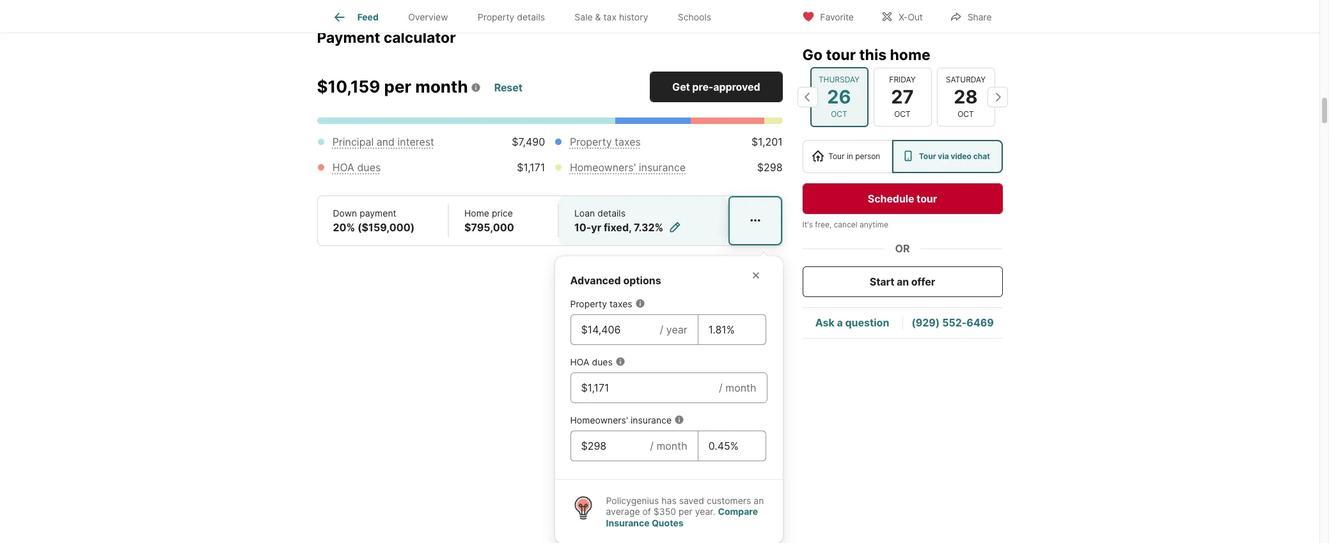 Task type: locate. For each thing, give the bounding box(es) containing it.
0 horizontal spatial details
[[517, 12, 545, 23]]

video
[[951, 152, 971, 161]]

schedule
[[868, 193, 914, 205]]

out
[[908, 11, 923, 22]]

ask
[[815, 317, 834, 330]]

an left offer
[[897, 276, 909, 288]]

lightbulb icon image
[[570, 495, 596, 521]]

property inside tab
[[478, 12, 514, 23]]

(929) 552-6469 link
[[911, 317, 994, 330]]

month for hoa dues
[[725, 382, 756, 394]]

2 horizontal spatial month
[[725, 382, 756, 394]]

None text field
[[708, 322, 756, 338], [581, 380, 709, 396], [581, 439, 640, 454], [708, 322, 756, 338], [581, 380, 709, 396], [581, 439, 640, 454]]

taxes up homeowners' insurance link
[[615, 135, 641, 148]]

down
[[333, 208, 357, 219]]

2 horizontal spatial oct
[[958, 109, 974, 119]]

1 vertical spatial property taxes
[[570, 299, 632, 309]]

0 vertical spatial taxes
[[615, 135, 641, 148]]

it's
[[802, 220, 813, 230]]

per inside policygenius has saved customers an average of $350 per year.
[[679, 507, 693, 518]]

tour right schedule
[[917, 193, 937, 205]]

1 horizontal spatial / month
[[719, 382, 756, 394]]

1 vertical spatial tour
[[917, 193, 937, 205]]

x-out
[[899, 11, 923, 22]]

property taxes down advanced
[[570, 299, 632, 309]]

1 vertical spatial homeowners' insurance
[[570, 415, 672, 426]]

list box
[[802, 140, 1003, 173]]

tour for tour via video chat
[[919, 152, 936, 161]]

per down saved
[[679, 507, 693, 518]]

0 vertical spatial property
[[478, 12, 514, 23]]

0 horizontal spatial tour
[[828, 152, 845, 161]]

next image
[[987, 87, 1008, 107]]

oct down 28 on the right of page
[[958, 109, 974, 119]]

1 vertical spatial month
[[725, 382, 756, 394]]

0 vertical spatial details
[[517, 12, 545, 23]]

0 vertical spatial per
[[384, 77, 411, 96]]

hoa dues inside tooltip
[[570, 357, 613, 368]]

approved
[[713, 80, 760, 93]]

tour inside 'option'
[[828, 152, 845, 161]]

get pre-approved button
[[650, 71, 783, 102]]

favorite button
[[791, 3, 865, 29]]

0 vertical spatial month
[[415, 77, 468, 96]]

/ month
[[719, 382, 756, 394], [650, 440, 687, 453]]

property for 'property details' tab
[[478, 12, 514, 23]]

hoa
[[332, 161, 354, 174], [570, 357, 589, 368]]

an up compare
[[754, 495, 764, 506]]

payment calculator
[[317, 29, 456, 47]]

oct down 26 on the right top
[[831, 109, 847, 119]]

ask a question link
[[815, 317, 889, 330]]

property taxes link
[[570, 135, 641, 148]]

0 vertical spatial hoa
[[332, 161, 354, 174]]

of
[[642, 507, 651, 518]]

1 horizontal spatial tour
[[919, 152, 936, 161]]

oct inside thursday 26 oct
[[831, 109, 847, 119]]

details
[[517, 12, 545, 23], [597, 208, 625, 219]]

friday
[[889, 75, 916, 84]]

$1,171
[[517, 161, 545, 174]]

0 vertical spatial an
[[897, 276, 909, 288]]

0 vertical spatial /
[[660, 323, 663, 336]]

0 horizontal spatial /
[[650, 440, 654, 453]]

/ month for hoa dues
[[719, 382, 756, 394]]

tab list containing feed
[[317, 0, 736, 33]]

1 horizontal spatial hoa dues
[[570, 357, 613, 368]]

28
[[954, 86, 978, 108]]

1 oct from the left
[[831, 109, 847, 119]]

pre-
[[692, 80, 713, 93]]

principal and interest link
[[332, 135, 434, 148]]

tooltip containing advanced options
[[555, 246, 1020, 544]]

insurance
[[606, 518, 650, 529]]

1 horizontal spatial details
[[597, 208, 625, 219]]

tour left via
[[919, 152, 936, 161]]

3 oct from the left
[[958, 109, 974, 119]]

compare
[[718, 507, 758, 518]]

0 horizontal spatial an
[[754, 495, 764, 506]]

552-
[[942, 317, 967, 330]]

tour
[[828, 152, 845, 161], [919, 152, 936, 161]]

this
[[859, 46, 887, 64]]

feed link
[[332, 10, 379, 25]]

tax
[[603, 12, 617, 23]]

sale & tax history tab
[[560, 2, 663, 33]]

list box containing tour in person
[[802, 140, 1003, 173]]

0 vertical spatial dues
[[357, 161, 381, 174]]

oct inside saturday 28 oct
[[958, 109, 974, 119]]

0 vertical spatial hoa dues
[[332, 161, 381, 174]]

tour via video chat option
[[892, 140, 1003, 173]]

payment
[[317, 29, 380, 47]]

hoa inside tooltip
[[570, 357, 589, 368]]

0 horizontal spatial oct
[[831, 109, 847, 119]]

1 vertical spatial taxes
[[609, 299, 632, 309]]

per right '$10,159'
[[384, 77, 411, 96]]

tour via video chat
[[919, 152, 990, 161]]

1 vertical spatial per
[[679, 507, 693, 518]]

2 vertical spatial month
[[656, 440, 687, 453]]

tab list
[[317, 0, 736, 33]]

taxes down advanced options
[[609, 299, 632, 309]]

0 vertical spatial homeowners'
[[570, 161, 636, 174]]

0 horizontal spatial hoa
[[332, 161, 354, 174]]

2 vertical spatial /
[[650, 440, 654, 453]]

oct down 27
[[894, 109, 911, 119]]

1 horizontal spatial dues
[[592, 357, 613, 368]]

1 vertical spatial hoa dues
[[570, 357, 613, 368]]

property details
[[478, 12, 545, 23]]

tour
[[826, 46, 856, 64], [917, 193, 937, 205]]

0 horizontal spatial per
[[384, 77, 411, 96]]

0 horizontal spatial / month
[[650, 440, 687, 453]]

share button
[[939, 3, 1003, 29]]

property
[[478, 12, 514, 23], [570, 135, 612, 148], [570, 299, 607, 309]]

reset
[[494, 81, 522, 94]]

home
[[890, 46, 930, 64]]

saturday
[[946, 75, 986, 84]]

0 horizontal spatial tour
[[826, 46, 856, 64]]

sale & tax history
[[575, 12, 648, 23]]

an
[[897, 276, 909, 288], [754, 495, 764, 506]]

customers
[[707, 495, 751, 506]]

1 horizontal spatial oct
[[894, 109, 911, 119]]

1 vertical spatial dues
[[592, 357, 613, 368]]

year
[[666, 323, 687, 336]]

1 horizontal spatial an
[[897, 276, 909, 288]]

tour left in
[[828, 152, 845, 161]]

None button
[[810, 67, 868, 127], [873, 68, 932, 127], [937, 68, 995, 127], [810, 67, 868, 127], [873, 68, 932, 127], [937, 68, 995, 127]]

an inside policygenius has saved customers an average of $350 per year.
[[754, 495, 764, 506]]

tour inside button
[[917, 193, 937, 205]]

details left sale
[[517, 12, 545, 23]]

0 vertical spatial tour
[[826, 46, 856, 64]]

person
[[855, 152, 880, 161]]

oct inside "friday 27 oct"
[[894, 109, 911, 119]]

homeowners' insurance
[[570, 161, 686, 174], [570, 415, 672, 426]]

1 horizontal spatial month
[[656, 440, 687, 453]]

2 tour from the left
[[919, 152, 936, 161]]

month for homeowners' insurance
[[656, 440, 687, 453]]

compare insurance quotes link
[[606, 507, 758, 529]]

/ for property taxes
[[660, 323, 663, 336]]

details up fixed,
[[597, 208, 625, 219]]

1 vertical spatial /
[[719, 382, 723, 394]]

go
[[802, 46, 823, 64]]

property taxes up homeowners' insurance link
[[570, 135, 641, 148]]

tour in person option
[[802, 140, 892, 173]]

1 horizontal spatial hoa
[[570, 357, 589, 368]]

&
[[595, 12, 601, 23]]

0 horizontal spatial month
[[415, 77, 468, 96]]

principal
[[332, 135, 374, 148]]

1 horizontal spatial tour
[[917, 193, 937, 205]]

or
[[895, 242, 910, 255]]

0 vertical spatial homeowners' insurance
[[570, 161, 686, 174]]

price
[[492, 208, 513, 219]]

via
[[938, 152, 949, 161]]

1 horizontal spatial per
[[679, 507, 693, 518]]

$10,159
[[317, 77, 380, 96]]

1 vertical spatial hoa
[[570, 357, 589, 368]]

tour for schedule
[[917, 193, 937, 205]]

tooltip
[[555, 246, 1020, 544]]

ask a question
[[815, 317, 889, 330]]

/ for hoa dues
[[719, 382, 723, 394]]

1 vertical spatial an
[[754, 495, 764, 506]]

overview
[[408, 12, 448, 23]]

homeowners'
[[570, 161, 636, 174], [570, 415, 628, 426]]

2 oct from the left
[[894, 109, 911, 119]]

1 tour from the left
[[828, 152, 845, 161]]

tour inside option
[[919, 152, 936, 161]]

0 vertical spatial / month
[[719, 382, 756, 394]]

hoa dues
[[332, 161, 381, 174], [570, 357, 613, 368]]

1 vertical spatial / month
[[650, 440, 687, 453]]

sale
[[575, 12, 593, 23]]

1 vertical spatial details
[[597, 208, 625, 219]]

1 horizontal spatial /
[[660, 323, 663, 336]]

20%
[[333, 221, 355, 234]]

1 vertical spatial homeowners'
[[570, 415, 628, 426]]

None text field
[[581, 322, 650, 338], [708, 439, 756, 454], [581, 322, 650, 338], [708, 439, 756, 454]]

tour up thursday
[[826, 46, 856, 64]]

details inside 'property details' tab
[[517, 12, 545, 23]]

(929) 552-6469
[[911, 317, 994, 330]]

2 horizontal spatial /
[[719, 382, 723, 394]]

property for the "property taxes" link
[[570, 135, 612, 148]]

start an offer
[[870, 276, 935, 288]]

($159,000)
[[358, 221, 415, 234]]

get pre-approved
[[672, 80, 760, 93]]

1 vertical spatial property
[[570, 135, 612, 148]]

taxes
[[615, 135, 641, 148], [609, 299, 632, 309]]

friday 27 oct
[[889, 75, 916, 119]]



Task type: vqa. For each thing, say whether or not it's contained in the screenshot.
REPORT related to Report a map error
no



Task type: describe. For each thing, give the bounding box(es) containing it.
average
[[606, 507, 640, 518]]

principal and interest
[[332, 135, 434, 148]]

saved
[[679, 495, 704, 506]]

year.
[[695, 507, 715, 518]]

10-
[[574, 221, 591, 234]]

start
[[870, 276, 894, 288]]

0 vertical spatial property taxes
[[570, 135, 641, 148]]

cancel
[[834, 220, 857, 230]]

yr
[[591, 221, 601, 234]]

anytime
[[860, 220, 888, 230]]

details for loan details
[[597, 208, 625, 219]]

history
[[619, 12, 648, 23]]

tour in person
[[828, 152, 880, 161]]

free,
[[815, 220, 832, 230]]

interest
[[397, 135, 434, 148]]

home
[[464, 208, 489, 219]]

$795,000
[[464, 221, 514, 234]]

options
[[623, 274, 661, 287]]

an inside button
[[897, 276, 909, 288]]

policygenius has saved customers an average of $350 per year.
[[606, 495, 764, 518]]

overview tab
[[393, 2, 463, 33]]

tour for tour in person
[[828, 152, 845, 161]]

schedule tour
[[868, 193, 937, 205]]

property details tab
[[463, 2, 560, 33]]

schools tab
[[663, 2, 726, 33]]

tour for go
[[826, 46, 856, 64]]

offer
[[911, 276, 935, 288]]

has
[[661, 495, 676, 506]]

x-out button
[[870, 3, 934, 29]]

/ month for homeowners' insurance
[[650, 440, 687, 453]]

0 vertical spatial insurance
[[639, 161, 686, 174]]

oct for 28
[[958, 109, 974, 119]]

homeowners' inside tooltip
[[570, 415, 628, 426]]

oct for 27
[[894, 109, 911, 119]]

$7,490
[[512, 135, 545, 148]]

homeowners' insurance link
[[570, 161, 686, 174]]

thursday 26 oct
[[819, 75, 860, 119]]

get
[[672, 80, 690, 93]]

$10,159 per month
[[317, 77, 468, 96]]

reset button
[[494, 76, 523, 99]]

27
[[891, 86, 914, 108]]

$350
[[654, 507, 676, 518]]

hoa dues link
[[332, 161, 381, 174]]

loan details
[[574, 208, 625, 219]]

fixed,
[[604, 221, 631, 234]]

$1,201
[[752, 135, 783, 148]]

question
[[845, 317, 889, 330]]

/ for homeowners' insurance
[[650, 440, 654, 453]]

in
[[847, 152, 853, 161]]

property taxes inside tooltip
[[570, 299, 632, 309]]

(929)
[[911, 317, 940, 330]]

0 horizontal spatial dues
[[357, 161, 381, 174]]

thursday
[[819, 75, 860, 84]]

down payment 20% ($159,000)
[[333, 208, 415, 234]]

loan
[[574, 208, 595, 219]]

$298
[[757, 161, 783, 174]]

a
[[837, 317, 843, 330]]

schedule tour button
[[802, 184, 1003, 214]]

6469
[[967, 317, 994, 330]]

schools
[[678, 12, 711, 23]]

advanced options
[[570, 274, 661, 287]]

share
[[968, 11, 992, 22]]

previous image
[[797, 87, 818, 107]]

1 vertical spatial insurance
[[631, 415, 672, 426]]

oct for 26
[[831, 109, 847, 119]]

saturday 28 oct
[[946, 75, 986, 119]]

feed
[[357, 12, 379, 23]]

lightbulb icon element
[[570, 495, 606, 529]]

start an offer button
[[802, 267, 1003, 297]]

2 vertical spatial property
[[570, 299, 607, 309]]

details for property details
[[517, 12, 545, 23]]

26
[[827, 86, 851, 108]]

10-yr fixed, 7.32%
[[574, 221, 663, 234]]

home price $795,000
[[464, 208, 514, 234]]

chat
[[973, 152, 990, 161]]

go tour this home
[[802, 46, 930, 64]]

0 horizontal spatial hoa dues
[[332, 161, 381, 174]]

/ year
[[660, 323, 687, 336]]

x-
[[899, 11, 908, 22]]

policygenius
[[606, 495, 659, 506]]



